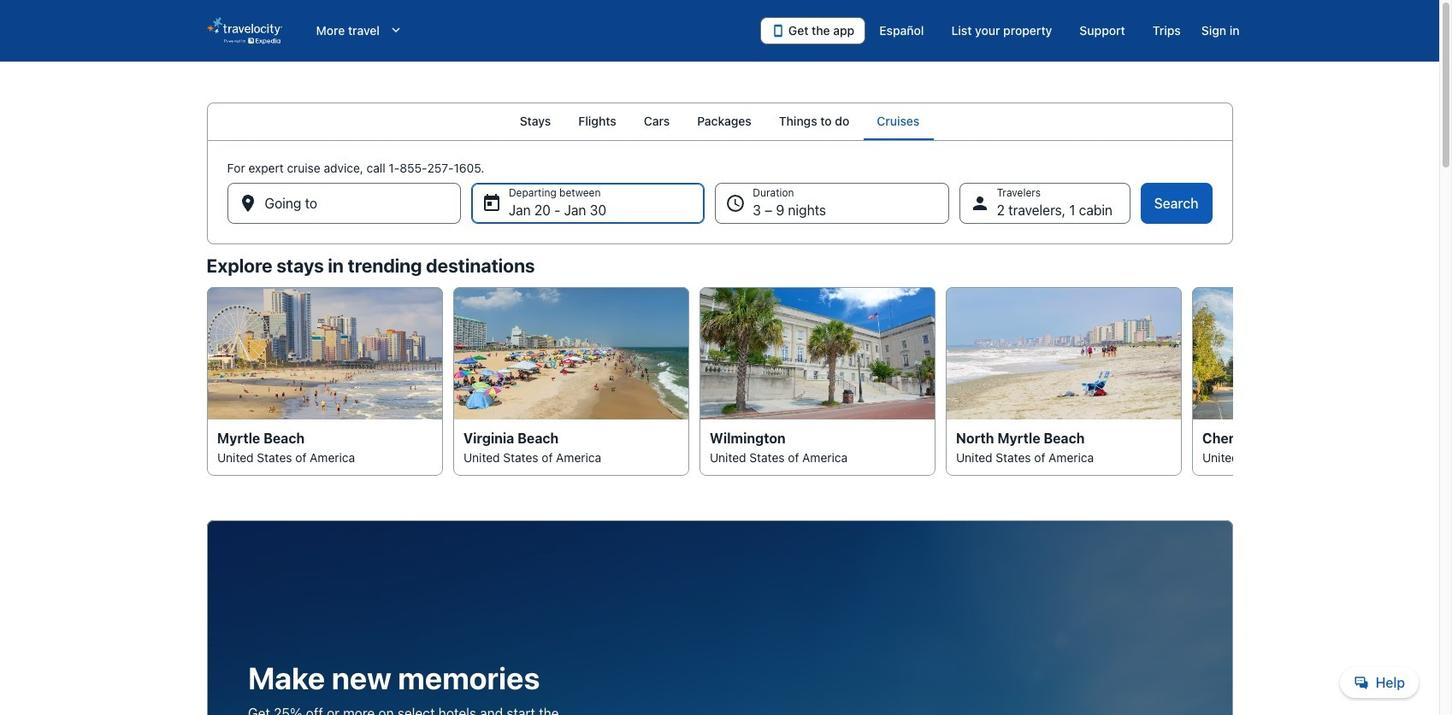Task type: describe. For each thing, give the bounding box(es) containing it.
north myrtle beach showing a beach, a coastal town and general coastal views image
[[946, 287, 1182, 420]]

travelocity logo image
[[207, 17, 282, 44]]

download the app button image
[[772, 24, 785, 38]]



Task type: locate. For each thing, give the bounding box(es) containing it.
dillsboro image
[[1192, 287, 1428, 420]]

myrtle beach showing general coastal views, swimming and a city image
[[207, 287, 443, 420]]

virginia beach showing a beach, general coastal views and a coastal town image
[[453, 287, 689, 420]]

show previous card image
[[196, 372, 217, 392]]

tab list
[[207, 103, 1233, 140]]

wilmington showing an administrative buidling image
[[699, 287, 935, 420]]

show next card image
[[1223, 372, 1243, 392]]

main content
[[0, 103, 1440, 716]]



Task type: vqa. For each thing, say whether or not it's contained in the screenshot.
tab list
yes



